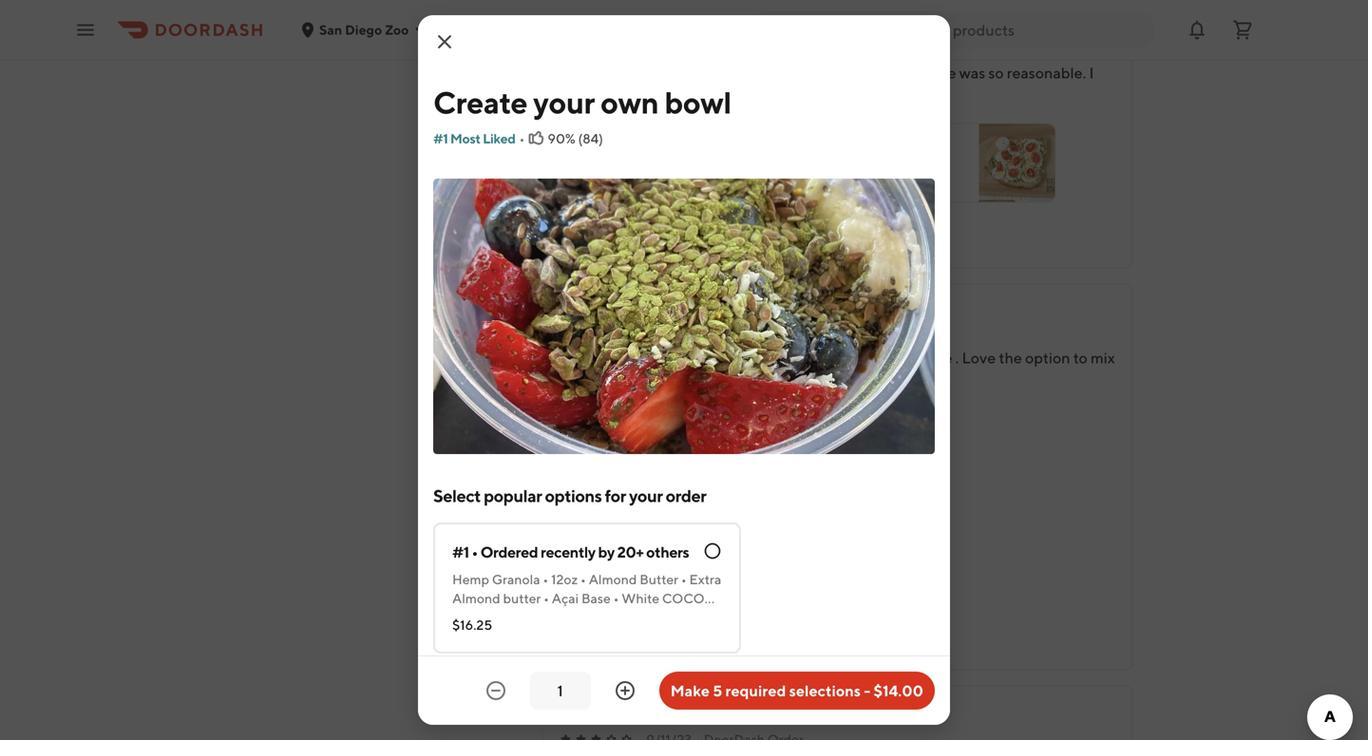 Task type: vqa. For each thing, say whether or not it's contained in the screenshot.
'order'
yes



Task type: describe. For each thing, give the bounding box(es) containing it.
create your own bowl inside dialog
[[433, 85, 732, 120]]

0 vertical spatial your
[[533, 85, 595, 120]]

liked
[[483, 131, 516, 146]]

• up coco
[[681, 572, 687, 587]]

1 vertical spatial almond
[[452, 591, 501, 606]]

make 5 required selections - $14.00
[[671, 682, 924, 700]]

12oz
[[551, 572, 578, 587]]

san
[[319, 22, 342, 38]]

-
[[864, 682, 871, 700]]

#1 for #1 • ordered recently by 20+ others
[[452, 543, 469, 561]]

required
[[726, 682, 786, 700]]

11/3/23
[[647, 330, 691, 345]]

own inside button
[[642, 440, 667, 456]]

granola
[[492, 572, 540, 587]]

hemp granola • 12oz • almond butter • extra almond butter • açai base • white coco base • strawberry $16.25
[[452, 572, 722, 633]]

others
[[646, 543, 689, 561]]

ordered
[[481, 543, 538, 561]]

90%
[[548, 131, 576, 146]]

base
[[452, 610, 481, 625]]

create your own bowl button
[[558, 408, 743, 488]]

m
[[616, 301, 630, 319]]

hemp
[[452, 572, 489, 587]]

bowl inside dialog
[[665, 85, 732, 120]]

strawberry
[[492, 610, 558, 625]]

90% (84)
[[548, 131, 603, 146]]

increase quantity by 1 image
[[614, 680, 637, 702]]

most
[[450, 131, 481, 146]]

• left 11/3/23
[[638, 330, 644, 345]]

butter
[[640, 572, 679, 587]]

• 11/3/23 • doordash order
[[638, 330, 803, 345]]

#1 • ordered recently by 20+ others
[[452, 543, 689, 561]]

5
[[713, 682, 723, 700]]

own inside dialog
[[601, 85, 659, 120]]

heather
[[558, 301, 614, 319]]

create your own bowl image
[[727, 124, 803, 202]]

options
[[545, 486, 602, 506]]

make
[[671, 682, 710, 700]]

create your own bowl inside button
[[571, 440, 697, 456]]

by
[[598, 543, 615, 561]]

#1 most liked
[[433, 131, 516, 146]]

• up hemp on the left of the page
[[472, 543, 478, 561]]

• right base
[[614, 591, 619, 606]]

your inside create your own bowl button
[[613, 440, 639, 456]]

select
[[433, 486, 481, 506]]

• right liked
[[519, 131, 525, 146]]

selections
[[789, 682, 861, 700]]

helpful button
[[558, 222, 647, 252]]

make 5 required selections - $14.00 button
[[659, 672, 935, 710]]

helpful
[[589, 229, 635, 245]]

doordash
[[703, 330, 764, 345]]



Task type: locate. For each thing, give the bounding box(es) containing it.
order
[[666, 486, 707, 506]]

open menu image
[[74, 19, 97, 41]]

popular
[[484, 486, 542, 506]]

almond down hemp on the left of the page
[[452, 591, 501, 606]]

order
[[767, 330, 803, 345]]

diego
[[345, 22, 382, 38]]

your up 90%
[[533, 85, 595, 120]]

•
[[519, 131, 525, 146], [638, 330, 644, 345], [695, 330, 701, 345], [472, 543, 478, 561], [543, 572, 549, 587], [581, 572, 586, 587], [681, 572, 687, 587], [544, 591, 549, 606], [614, 591, 619, 606], [483, 610, 489, 625]]

0 vertical spatial bowl
[[665, 85, 732, 120]]

bowl up create your own bowl image
[[665, 85, 732, 120]]

item photo 1 image
[[558, 507, 656, 605]]

close create your own bowl image
[[433, 30, 456, 53]]

butter
[[503, 591, 541, 606]]

create inside dialog
[[433, 85, 528, 120]]

0 vertical spatial #1
[[433, 131, 448, 146]]

create
[[433, 85, 528, 120], [571, 440, 611, 456]]

san diego zoo
[[319, 22, 409, 38]]

own up the (84)
[[601, 85, 659, 120]]

bowl inside button
[[669, 440, 697, 456]]

(84)
[[578, 131, 603, 146]]

1 vertical spatial bowl
[[669, 440, 697, 456]]

1 horizontal spatial almond
[[589, 572, 637, 587]]

own
[[601, 85, 659, 120], [642, 440, 667, 456]]

• right 11/3/23
[[695, 330, 701, 345]]

for
[[605, 486, 626, 506]]

your up for
[[613, 440, 639, 456]]

create your own bowl dialog
[[418, 15, 950, 740]]

san diego zoo button
[[300, 22, 428, 38]]

20+
[[617, 543, 644, 561]]

base
[[582, 591, 611, 606]]

bowl
[[665, 85, 732, 120], [669, 440, 697, 456]]

create up #1 most liked
[[433, 85, 528, 120]]

0 vertical spatial create
[[433, 85, 528, 120]]

roots toast image
[[979, 124, 1055, 202]]

create your own bowl
[[433, 85, 732, 120], [571, 440, 697, 456]]

coco
[[662, 591, 705, 606]]

#1 for #1 most liked
[[433, 131, 448, 146]]

0 horizontal spatial create
[[433, 85, 528, 120]]

cassandra p
[[558, 703, 641, 721]]

1 horizontal spatial #1
[[452, 543, 469, 561]]

create inside button
[[571, 440, 611, 456]]

white
[[622, 591, 660, 606]]

notification bell image
[[1186, 19, 1209, 41]]

recently
[[541, 543, 596, 561]]

2 vertical spatial your
[[629, 486, 663, 506]]

your right for
[[629, 486, 663, 506]]

create your own bowl up for
[[571, 440, 697, 456]]

almond up base
[[589, 572, 637, 587]]

Current quantity is 1 number field
[[541, 680, 579, 701]]

almond
[[589, 572, 637, 587], [452, 591, 501, 606]]

#1
[[433, 131, 448, 146], [452, 543, 469, 561]]

0 horizontal spatial almond
[[452, 591, 501, 606]]

decrease quantity by 1 image
[[484, 680, 507, 702]]

• left açai
[[544, 591, 549, 606]]

açai
[[552, 591, 579, 606]]

• left 12oz
[[543, 572, 549, 587]]

0 vertical spatial almond
[[589, 572, 637, 587]]

1 horizontal spatial create
[[571, 440, 611, 456]]

• right 12oz
[[581, 572, 586, 587]]

$14.00
[[874, 682, 924, 700]]

own up the order
[[642, 440, 667, 456]]

1 vertical spatial create your own bowl
[[571, 440, 697, 456]]

0 items, open order cart image
[[1232, 19, 1254, 41]]

0 vertical spatial create your own bowl
[[433, 85, 732, 120]]

• right the base
[[483, 610, 489, 625]]

1 vertical spatial create
[[571, 440, 611, 456]]

select popular options for your order
[[433, 486, 707, 506]]

create your own bowl up 90% (84) at top
[[433, 85, 732, 120]]

$16.25
[[452, 617, 492, 633]]

1 vertical spatial own
[[642, 440, 667, 456]]

zoo
[[385, 22, 409, 38]]

your
[[533, 85, 595, 120], [613, 440, 639, 456], [629, 486, 663, 506]]

extra
[[690, 572, 722, 587]]

p
[[631, 703, 641, 721]]

heather m
[[558, 301, 630, 319]]

1 vertical spatial #1
[[452, 543, 469, 561]]

item photo 2 image
[[664, 507, 762, 605]]

bowl up the order
[[669, 440, 697, 456]]

#1 up hemp on the left of the page
[[452, 543, 469, 561]]

cassandra
[[558, 703, 628, 721]]

create up options
[[571, 440, 611, 456]]

0 horizontal spatial #1
[[433, 131, 448, 146]]

0 vertical spatial own
[[601, 85, 659, 120]]

1 vertical spatial your
[[613, 440, 639, 456]]

#1 left the most
[[433, 131, 448, 146]]



